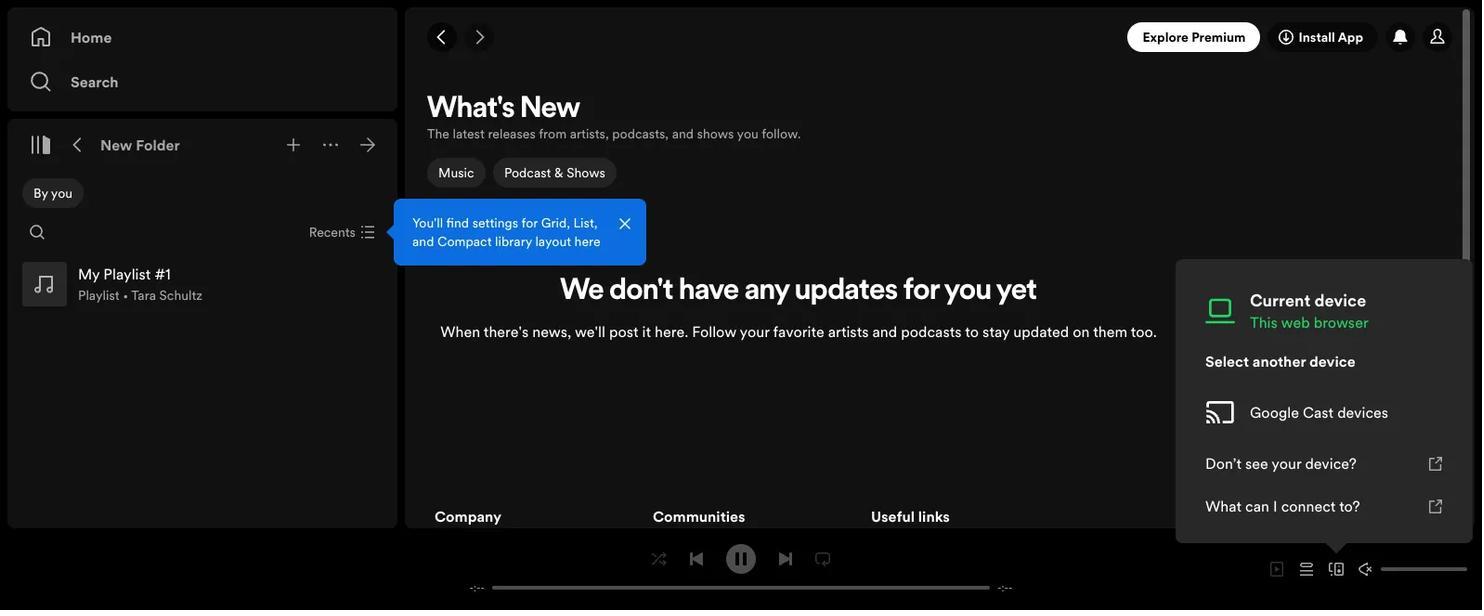 Task type: vqa. For each thing, say whether or not it's contained in the screenshot.
rightmost for
yes



Task type: describe. For each thing, give the bounding box(es) containing it.
pause image
[[734, 551, 749, 566]]

Recents, List view field
[[294, 217, 386, 247]]

releases
[[488, 124, 536, 143]]

2 -:-- from the left
[[998, 581, 1013, 595]]

what can i connect to? link
[[1191, 485, 1459, 528]]

for inside the 'my playlist #1 - playlist by tara schultz | spotify' 'element'
[[904, 277, 940, 307]]

group inside main element
[[15, 255, 390, 314]]

communities
[[653, 506, 746, 527]]

what's new image
[[1394, 30, 1408, 45]]

here
[[575, 232, 601, 251]]

new folder button
[[97, 130, 184, 160]]

company
[[435, 506, 502, 527]]

1 vertical spatial device
[[1310, 351, 1356, 372]]

don't
[[1206, 453, 1242, 474]]

you'll find settings for grid, list, and compact library layout here
[[412, 214, 601, 251]]

disable repeat image
[[816, 551, 831, 566]]

google
[[1250, 402, 1300, 423]]

to
[[966, 322, 979, 342]]

when
[[441, 322, 480, 342]]

new inside the what's new the latest releases from artists, podcasts, and shows you follow.
[[521, 95, 580, 124]]

google cast devices button
[[1191, 383, 1459, 442]]

here.
[[655, 322, 689, 342]]

device inside current device this web browser
[[1315, 289, 1367, 312]]

updated
[[1014, 322, 1069, 342]]

2 vertical spatial and
[[873, 322, 898, 342]]

folder
[[136, 135, 180, 155]]

useful
[[871, 506, 915, 527]]

another
[[1253, 351, 1307, 372]]

device?
[[1306, 453, 1357, 474]]

top bar and user menu element
[[405, 7, 1475, 67]]

yet
[[997, 277, 1038, 307]]

by you
[[33, 184, 73, 203]]

compact
[[438, 232, 492, 251]]

artists,
[[570, 124, 609, 143]]

favorite
[[773, 322, 825, 342]]

can
[[1246, 496, 1270, 517]]

it
[[642, 322, 651, 342]]

new folder
[[100, 135, 180, 155]]

follow.
[[762, 124, 801, 143]]

go back image
[[435, 30, 450, 45]]

we
[[560, 277, 604, 307]]

on
[[1073, 322, 1090, 342]]

the
[[427, 124, 450, 143]]

&
[[554, 164, 563, 182]]

explore
[[1143, 28, 1189, 46]]

podcasts,
[[612, 124, 669, 143]]

google cast devices
[[1250, 402, 1389, 423]]

instagram image
[[1316, 517, 1330, 532]]

next image
[[779, 551, 793, 566]]

this
[[1250, 312, 1278, 333]]

main element
[[7, 7, 647, 529]]

facebook image
[[1420, 517, 1434, 532]]

4 - from the left
[[1009, 581, 1013, 595]]

links
[[919, 506, 950, 527]]

your inside the 'my playlist #1 - playlist by tara schultz | spotify' 'element'
[[740, 322, 770, 342]]

you inside the what's new the latest releases from artists, podcasts, and shows you follow.
[[737, 124, 759, 143]]

don't
[[610, 277, 674, 307]]

don't see your device? link
[[1191, 442, 1459, 485]]

1 :- from the left
[[474, 581, 481, 595]]

browser
[[1314, 312, 1369, 333]]

current device this web browser
[[1250, 289, 1369, 333]]

layout
[[536, 232, 571, 251]]

By you checkbox
[[22, 178, 84, 208]]

find
[[446, 214, 469, 232]]

select another device
[[1206, 351, 1356, 372]]

we'll
[[575, 322, 606, 342]]

connect to a device image
[[1329, 562, 1344, 577]]

2 vertical spatial you
[[945, 277, 992, 307]]

see
[[1246, 453, 1269, 474]]

you inside by you option
[[51, 184, 73, 203]]

and inside the what's new the latest releases from artists, podcasts, and shows you follow.
[[672, 124, 694, 143]]

music
[[439, 164, 474, 182]]

playlist
[[78, 286, 119, 305]]

too.
[[1131, 322, 1157, 342]]

by
[[33, 184, 48, 203]]

podcast
[[504, 164, 551, 182]]

what can i connect to?
[[1206, 496, 1361, 517]]

shows
[[566, 164, 605, 182]]

Podcast & Shows checkbox
[[493, 158, 616, 188]]

shows
[[697, 124, 734, 143]]

premium
[[1192, 28, 1246, 46]]

Music checkbox
[[427, 158, 485, 188]]

we don't have any updates for you yet
[[560, 277, 1038, 307]]

install
[[1299, 28, 1336, 46]]

useful links
[[871, 506, 950, 527]]

new inside 'button'
[[100, 135, 132, 155]]

schultz
[[159, 286, 203, 305]]

when there's news, we'll post it here. follow your favorite artists and podcasts to stay updated on them too.
[[441, 322, 1157, 342]]



Task type: locate. For each thing, give the bounding box(es) containing it.
player controls element
[[448, 544, 1035, 595]]

device
[[1315, 289, 1367, 312], [1310, 351, 1356, 372]]

1 vertical spatial your
[[1272, 453, 1302, 474]]

home link
[[30, 19, 375, 56]]

app
[[1338, 28, 1364, 46]]

cast
[[1303, 402, 1334, 423]]

and left shows
[[672, 124, 694, 143]]

0 vertical spatial device
[[1315, 289, 1367, 312]]

artists
[[828, 322, 869, 342]]

you
[[737, 124, 759, 143], [51, 184, 73, 203], [945, 277, 992, 307]]

for left grid,
[[522, 214, 538, 232]]

0 horizontal spatial new
[[100, 135, 132, 155]]

you up the to
[[945, 277, 992, 307]]

install app link
[[1269, 22, 1379, 52]]

0 horizontal spatial for
[[522, 214, 538, 232]]

list,
[[574, 214, 598, 232]]

your right the 'follow'
[[740, 322, 770, 342]]

you'll
[[412, 214, 443, 232]]

don't see your device?
[[1206, 453, 1357, 474]]

you right by
[[51, 184, 73, 203]]

playlist • tara schultz
[[78, 286, 203, 305]]

install app
[[1299, 28, 1364, 46]]

2 horizontal spatial and
[[873, 322, 898, 342]]

0 vertical spatial your
[[740, 322, 770, 342]]

1 horizontal spatial :-
[[1002, 581, 1009, 595]]

your inside "link"
[[1272, 453, 1302, 474]]

0 vertical spatial you
[[737, 124, 759, 143]]

follow
[[692, 322, 737, 342]]

your
[[740, 322, 770, 342], [1272, 453, 1302, 474]]

web
[[1282, 312, 1311, 333]]

library
[[495, 232, 532, 251]]

and left the "find"
[[412, 232, 434, 251]]

from
[[539, 124, 567, 143]]

for inside you'll find settings for grid, list, and compact library layout here
[[522, 214, 538, 232]]

my playlist #1 - playlist by tara schultz | spotify element
[[405, 89, 1475, 610]]

what
[[1206, 496, 1242, 517]]

enable shuffle image
[[652, 551, 667, 566]]

recents
[[309, 223, 356, 242]]

device right web
[[1315, 289, 1367, 312]]

your right see
[[1272, 453, 1302, 474]]

connect
[[1282, 496, 1336, 517]]

1 horizontal spatial you
[[737, 124, 759, 143]]

search in your library image
[[30, 225, 45, 240]]

search
[[71, 72, 119, 92]]

updates
[[795, 277, 898, 307]]

2 horizontal spatial you
[[945, 277, 992, 307]]

Disable repeat checkbox
[[808, 544, 838, 574]]

and
[[672, 124, 694, 143], [412, 232, 434, 251], [873, 322, 898, 342]]

group containing playlist
[[15, 255, 390, 314]]

1 vertical spatial new
[[100, 135, 132, 155]]

i
[[1274, 496, 1278, 517]]

group
[[15, 255, 390, 314]]

podcasts
[[901, 322, 962, 342]]

0 vertical spatial for
[[522, 214, 538, 232]]

select
[[1206, 351, 1250, 372]]

None search field
[[22, 217, 52, 247]]

them
[[1094, 322, 1128, 342]]

1 vertical spatial you
[[51, 184, 73, 203]]

and inside you'll find settings for grid, list, and compact library layout here
[[412, 232, 434, 251]]

device down browser
[[1310, 351, 1356, 372]]

0 horizontal spatial you
[[51, 184, 73, 203]]

tara
[[131, 286, 156, 305]]

2 :- from the left
[[1002, 581, 1009, 595]]

what's
[[427, 95, 515, 124]]

home
[[71, 27, 112, 47]]

1 horizontal spatial for
[[904, 277, 940, 307]]

new left folder
[[100, 135, 132, 155]]

you right shows
[[737, 124, 759, 143]]

-
[[470, 581, 474, 595], [481, 581, 485, 595], [998, 581, 1002, 595], [1009, 581, 1013, 595]]

none search field inside main element
[[22, 217, 52, 247]]

2 - from the left
[[481, 581, 485, 595]]

explore premium button
[[1128, 22, 1261, 52]]

grid,
[[541, 214, 570, 232]]

podcast & shows
[[504, 164, 605, 182]]

0 horizontal spatial -:--
[[470, 581, 485, 595]]

new up podcast & shows checkbox
[[521, 95, 580, 124]]

0 horizontal spatial your
[[740, 322, 770, 342]]

any
[[745, 277, 790, 307]]

there's
[[484, 322, 529, 342]]

search link
[[30, 63, 375, 100]]

0 horizontal spatial and
[[412, 232, 434, 251]]

explore premium
[[1143, 28, 1246, 46]]

new
[[521, 95, 580, 124], [100, 135, 132, 155]]

3 - from the left
[[998, 581, 1002, 595]]

0 vertical spatial and
[[672, 124, 694, 143]]

latest
[[453, 124, 485, 143]]

for up podcasts
[[904, 277, 940, 307]]

post
[[609, 322, 639, 342]]

1 horizontal spatial -:--
[[998, 581, 1013, 595]]

1 horizontal spatial new
[[521, 95, 580, 124]]

1 horizontal spatial and
[[672, 124, 694, 143]]

1 -:-- from the left
[[470, 581, 485, 595]]

previous image
[[689, 551, 704, 566]]

go forward image
[[472, 30, 487, 45]]

volume off image
[[1359, 562, 1374, 577]]

0 horizontal spatial :-
[[474, 581, 481, 595]]

and right 'artists'
[[873, 322, 898, 342]]

to?
[[1340, 496, 1361, 517]]

have
[[679, 277, 740, 307]]

what's new the latest releases from artists, podcasts, and shows you follow.
[[427, 95, 801, 143]]

1 horizontal spatial your
[[1272, 453, 1302, 474]]

1 vertical spatial for
[[904, 277, 940, 307]]

devices
[[1338, 402, 1389, 423]]

0 vertical spatial new
[[521, 95, 580, 124]]

-:--
[[470, 581, 485, 595], [998, 581, 1013, 595]]

current
[[1250, 289, 1311, 312]]

•
[[123, 286, 128, 305]]

stay
[[983, 322, 1010, 342]]

1 - from the left
[[470, 581, 474, 595]]

you'll find settings for grid, list, and compact library layout here dialog
[[394, 199, 647, 266]]

1 vertical spatial and
[[412, 232, 434, 251]]



